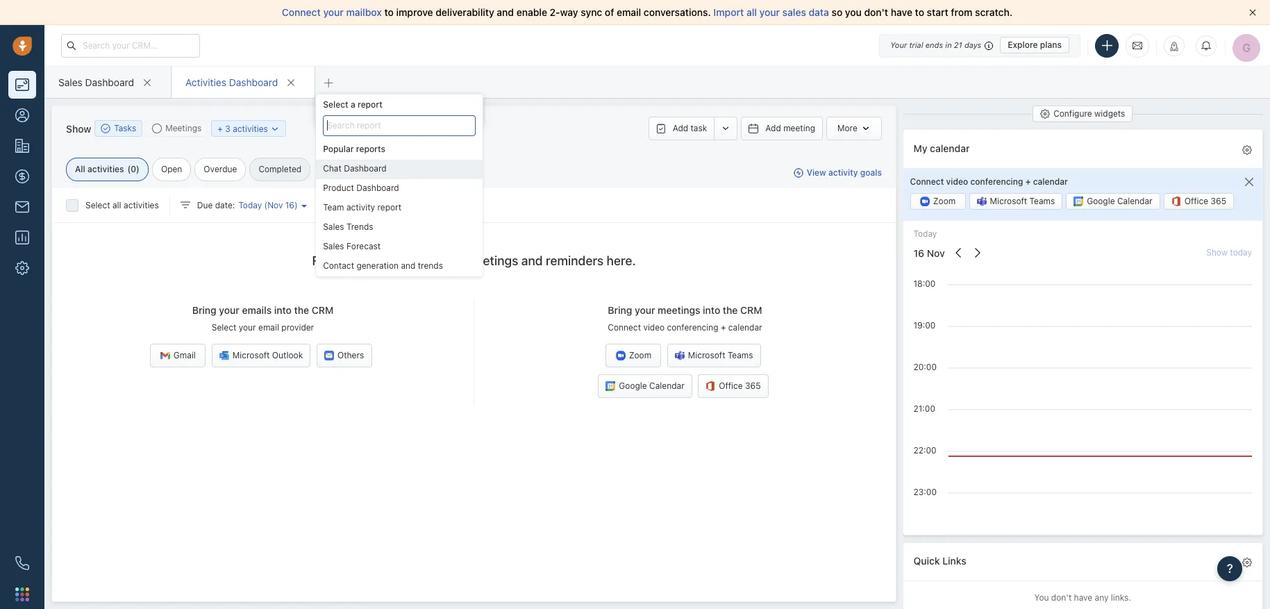 Task type: describe. For each thing, give the bounding box(es) containing it.
google calendar for office 365 button related to the topmost zoom button
[[1088, 196, 1153, 207]]

activities for all
[[124, 200, 159, 210]]

view activity goals link
[[794, 167, 882, 179]]

view activity goals
[[807, 168, 882, 178]]

widgets
[[1095, 108, 1126, 119]]

add for add task
[[673, 123, 689, 133]]

into for emails
[[274, 305, 292, 316]]

trial
[[910, 40, 924, 49]]

+ inside '+ 3 activities' 'link'
[[218, 123, 223, 134]]

21
[[955, 40, 963, 49]]

trends
[[418, 260, 443, 271]]

0 horizontal spatial office 365
[[719, 381, 761, 391]]

others button
[[317, 344, 372, 368]]

16 nov
[[914, 247, 945, 259]]

contact
[[323, 260, 354, 271]]

3
[[225, 123, 231, 134]]

import
[[714, 6, 744, 18]]

add for add meeting
[[766, 123, 782, 133]]

microsoft for bring your meetings into the crm
[[688, 350, 726, 361]]

start
[[927, 6, 949, 18]]

0 vertical spatial calendar
[[930, 142, 970, 154]]

your left sales
[[760, 6, 780, 18]]

0 vertical spatial meetings
[[465, 254, 519, 268]]

popular reports
[[323, 144, 386, 154]]

1 to from the left
[[385, 6, 394, 18]]

sales forecast
[[323, 241, 381, 251]]

ends
[[926, 40, 944, 49]]

links
[[943, 555, 967, 567]]

2 horizontal spatial microsoft
[[990, 196, 1028, 207]]

gmail
[[174, 350, 196, 361]]

1 vertical spatial +
[[1026, 176, 1031, 187]]

0 vertical spatial don't
[[865, 6, 889, 18]]

all activities ( 0 )
[[75, 164, 140, 174]]

0 vertical spatial have
[[891, 6, 913, 18]]

trends
[[347, 222, 374, 232]]

dashboard for product dashboard
[[357, 183, 399, 193]]

chat
[[323, 163, 342, 174]]

configure widgets
[[1054, 108, 1126, 119]]

plans
[[1041, 40, 1062, 50]]

sales for sales forecast
[[323, 241, 344, 251]]

meetings
[[165, 123, 202, 134]]

dashboard for chat dashboard
[[344, 163, 387, 174]]

today for today
[[914, 229, 938, 239]]

product dashboard
[[323, 183, 399, 193]]

upcoming
[[368, 254, 425, 268]]

crm for bring your emails into the crm
[[312, 305, 334, 316]]

+ 3 activities link
[[218, 122, 280, 135]]

meetings inside bring your meetings into the crm connect video conferencing + calendar
[[658, 305, 701, 316]]

2 horizontal spatial and
[[522, 254, 543, 268]]

freshworks switcher image
[[15, 588, 29, 602]]

task
[[691, 123, 708, 133]]

1 horizontal spatial calendar
[[1118, 196, 1153, 207]]

your for find your upcoming tasks, meetings and reminders here.
[[340, 254, 365, 268]]

add meeting button
[[742, 117, 823, 140]]

1 horizontal spatial (
[[264, 200, 268, 210]]

365 for office 365 button for the bottom zoom button
[[746, 381, 761, 391]]

your for bring your emails into the crm select your email provider
[[219, 305, 240, 316]]

teams for the bottom zoom button
[[728, 350, 754, 361]]

open
[[161, 164, 182, 174]]

connect inside bring your meetings into the crm connect video conferencing + calendar
[[608, 323, 641, 333]]

you don't have any links.
[[1035, 593, 1132, 603]]

quick
[[914, 555, 940, 567]]

1 vertical spatial calendar
[[650, 381, 685, 391]]

chat dashboard
[[323, 163, 387, 174]]

1 horizontal spatial video
[[947, 176, 969, 187]]

mailbox
[[346, 6, 382, 18]]

select for select all activities
[[85, 200, 110, 210]]

more
[[838, 123, 858, 133]]

links.
[[1112, 593, 1132, 603]]

email inside bring your emails into the crm select your email provider
[[259, 323, 279, 333]]

select inside bring your emails into the crm select your email provider
[[212, 323, 236, 333]]

1 horizontal spatial google
[[1088, 196, 1116, 207]]

22:00
[[914, 445, 937, 456]]

list box containing chat dashboard
[[316, 160, 483, 276]]

google calendar button for microsoft teams button for the bottom zoom button
[[598, 375, 693, 398]]

0 vertical spatial zoom button
[[911, 193, 966, 210]]

your for connect your mailbox to improve deliverability and enable 2-way sync of email conversations. import all your sales data so you don't have to start from scratch.
[[323, 6, 344, 18]]

due
[[197, 200, 213, 210]]

sync
[[581, 6, 603, 18]]

connect your mailbox link
[[282, 6, 385, 18]]

1 vertical spatial zoom button
[[606, 344, 662, 368]]

date:
[[215, 200, 235, 210]]

find your upcoming tasks, meetings and reminders here.
[[312, 254, 636, 268]]

emails
[[242, 305, 272, 316]]

import all your sales data link
[[714, 6, 832, 18]]

gmail button
[[150, 344, 206, 368]]

microsoft teams for the topmost zoom button
[[990, 196, 1056, 207]]

+ 3 activities button
[[211, 120, 286, 137]]

so
[[832, 6, 843, 18]]

your
[[891, 40, 908, 49]]

configure
[[1054, 108, 1093, 119]]

activities
[[186, 76, 226, 88]]

your down emails
[[239, 323, 256, 333]]

add task
[[673, 123, 708, 133]]

generation
[[357, 260, 399, 271]]

sales dashboard
[[58, 76, 134, 88]]

) for all activities ( 0 )
[[136, 164, 140, 174]]

way
[[560, 6, 579, 18]]

1 horizontal spatial and
[[497, 6, 514, 18]]

reports
[[356, 144, 386, 154]]

1 horizontal spatial all
[[747, 6, 757, 18]]

reminders
[[546, 254, 604, 268]]

microsoft teams button for the bottom zoom button
[[668, 344, 761, 368]]

activity for team
[[347, 202, 375, 213]]

0 horizontal spatial google
[[619, 381, 647, 391]]

all
[[75, 164, 85, 174]]

tasks,
[[428, 254, 462, 268]]

tasks
[[114, 123, 136, 134]]

2-
[[550, 6, 560, 18]]

popular
[[323, 144, 354, 154]]

bring your emails into the crm select your email provider
[[192, 305, 334, 333]]

sales
[[783, 6, 807, 18]]

a
[[351, 99, 356, 110]]

you
[[846, 6, 862, 18]]

your for bring your meetings into the crm connect video conferencing + calendar
[[635, 305, 656, 316]]

microsoft outlook
[[233, 350, 303, 361]]

scratch.
[[976, 6, 1013, 18]]

contact generation and trends
[[323, 260, 443, 271]]

office for office 365 button related to the topmost zoom button
[[1185, 196, 1209, 207]]

1 horizontal spatial email
[[617, 6, 642, 18]]

microsoft teams for the bottom zoom button
[[688, 350, 754, 361]]

show
[[66, 123, 91, 134]]



Task type: locate. For each thing, give the bounding box(es) containing it.
bring inside bring your meetings into the crm connect video conferencing + calendar
[[608, 305, 633, 316]]

23:00
[[914, 487, 937, 497]]

crm inside bring your meetings into the crm connect video conferencing + calendar
[[741, 305, 763, 316]]

2 add from the left
[[766, 123, 782, 133]]

improve
[[396, 6, 433, 18]]

1 vertical spatial )
[[295, 200, 298, 210]]

0 horizontal spatial zoom button
[[606, 344, 662, 368]]

2 horizontal spatial calendar
[[1034, 176, 1069, 187]]

all down all activities ( 0 )
[[113, 200, 121, 210]]

product
[[323, 183, 354, 193]]

select up microsoft outlook button
[[212, 323, 236, 333]]

activity for view
[[829, 168, 858, 178]]

1 vertical spatial (
[[264, 200, 268, 210]]

google calendar button
[[1067, 193, 1161, 210], [598, 375, 693, 398]]

0 horizontal spatial )
[[136, 164, 140, 174]]

0 vertical spatial calendar
[[1118, 196, 1153, 207]]

microsoft
[[990, 196, 1028, 207], [233, 350, 270, 361], [688, 350, 726, 361]]

activities right the all at the left
[[88, 164, 124, 174]]

1 horizontal spatial google calendar
[[1088, 196, 1153, 207]]

nov
[[268, 200, 283, 210], [927, 247, 945, 259]]

due date:
[[197, 200, 235, 210]]

0 horizontal spatial +
[[218, 123, 223, 134]]

connect down my
[[911, 176, 944, 187]]

1 vertical spatial all
[[113, 200, 121, 210]]

report right a
[[358, 99, 383, 110]]

1 horizontal spatial connect
[[608, 323, 641, 333]]

1 vertical spatial google
[[619, 381, 647, 391]]

find
[[312, 254, 337, 268]]

sales for sales dashboard
[[58, 76, 83, 88]]

email image
[[1133, 39, 1143, 51]]

your inside bring your meetings into the crm connect video conferencing + calendar
[[635, 305, 656, 316]]

16 down completed
[[285, 200, 295, 210]]

today up 16 nov
[[914, 229, 938, 239]]

1 crm from the left
[[312, 305, 334, 316]]

1 vertical spatial 365
[[746, 381, 761, 391]]

into inside bring your emails into the crm select your email provider
[[274, 305, 292, 316]]

phone element
[[8, 550, 36, 577]]

0 vertical spatial google
[[1088, 196, 1116, 207]]

microsoft teams down bring your meetings into the crm connect video conferencing + calendar
[[688, 350, 754, 361]]

microsoft teams button for the topmost zoom button
[[970, 193, 1063, 210]]

0 horizontal spatial teams
[[728, 350, 754, 361]]

sales trends
[[323, 222, 374, 232]]

connect for connect video conferencing + calendar
[[911, 176, 944, 187]]

0 horizontal spatial email
[[259, 323, 279, 333]]

explore plans link
[[1001, 37, 1070, 54]]

) left the team
[[295, 200, 298, 210]]

report for team activity report
[[378, 202, 402, 213]]

1 vertical spatial activities
[[88, 164, 124, 174]]

activity
[[829, 168, 858, 178], [347, 202, 375, 213]]

1 vertical spatial select
[[85, 200, 110, 210]]

0 vertical spatial conferencing
[[971, 176, 1024, 187]]

0 vertical spatial 16
[[285, 200, 295, 210]]

bring your meetings into the crm connect video conferencing + calendar
[[608, 305, 763, 333]]

activity inside list box
[[347, 202, 375, 213]]

your left emails
[[219, 305, 240, 316]]

microsoft teams button
[[970, 193, 1063, 210], [668, 344, 761, 368]]

0 horizontal spatial and
[[401, 260, 416, 271]]

1 horizontal spatial the
[[723, 305, 738, 316]]

0 horizontal spatial office 365 button
[[698, 375, 769, 398]]

all right import
[[747, 6, 757, 18]]

today ( nov 16 )
[[239, 200, 298, 210]]

activities right 3
[[233, 123, 268, 134]]

0 horizontal spatial nov
[[268, 200, 283, 210]]

1 horizontal spatial +
[[721, 323, 726, 333]]

team activity report
[[323, 202, 402, 213]]

have up your
[[891, 6, 913, 18]]

forecast
[[347, 241, 381, 251]]

0 vertical spatial google calendar
[[1088, 196, 1153, 207]]

activities down 0
[[124, 200, 159, 210]]

1 vertical spatial don't
[[1052, 593, 1072, 603]]

1 vertical spatial microsoft teams button
[[668, 344, 761, 368]]

teams for the topmost zoom button
[[1030, 196, 1056, 207]]

0 vertical spatial connect
[[282, 6, 321, 18]]

1 vertical spatial video
[[644, 323, 665, 333]]

today right date: at the top left
[[239, 200, 262, 210]]

and left enable
[[497, 6, 514, 18]]

0 horizontal spatial have
[[891, 6, 913, 18]]

+
[[218, 123, 223, 134], [1026, 176, 1031, 187], [721, 323, 726, 333]]

2 to from the left
[[916, 6, 925, 18]]

and left reminders
[[522, 254, 543, 268]]

1 horizontal spatial activity
[[829, 168, 858, 178]]

activity inside the view activity goals link
[[829, 168, 858, 178]]

add meeting
[[766, 123, 816, 133]]

quick links
[[914, 555, 967, 567]]

zoom button up 16 nov
[[911, 193, 966, 210]]

phone image
[[15, 557, 29, 570]]

1 vertical spatial zoom
[[629, 350, 652, 361]]

google calendar
[[1088, 196, 1153, 207], [619, 381, 685, 391]]

your left mailbox
[[323, 6, 344, 18]]

email right of
[[617, 6, 642, 18]]

into inside bring your meetings into the crm connect video conferencing + calendar
[[703, 305, 721, 316]]

add left 'meeting'
[[766, 123, 782, 133]]

google calendar for office 365 button for the bottom zoom button
[[619, 381, 685, 391]]

1 horizontal spatial into
[[703, 305, 721, 316]]

2 bring from the left
[[608, 305, 633, 316]]

microsoft left outlook
[[233, 350, 270, 361]]

add task button
[[649, 117, 714, 140]]

report
[[358, 99, 383, 110], [378, 202, 402, 213]]

1 into from the left
[[274, 305, 292, 316]]

sales up show
[[58, 76, 83, 88]]

provider
[[282, 323, 314, 333]]

and left trends
[[401, 260, 416, 271]]

0 vertical spatial select
[[323, 99, 349, 110]]

the inside bring your emails into the crm select your email provider
[[294, 305, 309, 316]]

activities dashboard
[[186, 76, 278, 88]]

1 horizontal spatial to
[[916, 6, 925, 18]]

microsoft teams button down bring your meetings into the crm connect video conferencing + calendar
[[668, 344, 761, 368]]

activity right view
[[829, 168, 858, 178]]

crm inside bring your emails into the crm select your email provider
[[312, 305, 334, 316]]

1 vertical spatial activity
[[347, 202, 375, 213]]

1 vertical spatial report
[[378, 202, 402, 213]]

0 vertical spatial activity
[[829, 168, 858, 178]]

activities for 3
[[233, 123, 268, 134]]

and inside list box
[[401, 260, 416, 271]]

1 add from the left
[[673, 123, 689, 133]]

1 vertical spatial microsoft teams
[[688, 350, 754, 361]]

crm
[[312, 305, 334, 316], [741, 305, 763, 316]]

nov down completed
[[268, 200, 283, 210]]

activity down product dashboard at the left of page
[[347, 202, 375, 213]]

microsoft for bring your emails into the crm
[[233, 350, 270, 361]]

bring for bring your meetings into the crm
[[608, 305, 633, 316]]

outlook
[[272, 350, 303, 361]]

zoom button down bring your meetings into the crm connect video conferencing + calendar
[[606, 344, 662, 368]]

configure widgets button
[[1033, 106, 1133, 122]]

my
[[914, 142, 928, 154]]

view
[[807, 168, 827, 178]]

) for today ( nov 16 )
[[295, 200, 298, 210]]

teams down bring your meetings into the crm connect video conferencing + calendar
[[728, 350, 754, 361]]

add inside button
[[673, 123, 689, 133]]

the
[[294, 305, 309, 316], [723, 305, 738, 316]]

0 vertical spatial office 365
[[1185, 196, 1227, 207]]

dashboard for activities dashboard
[[229, 76, 278, 88]]

0 horizontal spatial video
[[644, 323, 665, 333]]

0 vertical spatial sales
[[58, 76, 83, 88]]

1 horizontal spatial google calendar button
[[1067, 193, 1161, 210]]

office 365 button for the bottom zoom button
[[698, 375, 769, 398]]

to
[[385, 6, 394, 18], [916, 6, 925, 18]]

deliverability
[[436, 6, 495, 18]]

( down completed
[[264, 200, 268, 210]]

dashboard down search your crm... 'text field'
[[85, 76, 134, 88]]

2 horizontal spatial connect
[[911, 176, 944, 187]]

1 horizontal spatial add
[[766, 123, 782, 133]]

0 vertical spatial 365
[[1211, 196, 1227, 207]]

meeting
[[784, 123, 816, 133]]

list box
[[316, 160, 483, 276]]

1 horizontal spatial 16
[[914, 247, 925, 259]]

0 horizontal spatial microsoft
[[233, 350, 270, 361]]

16 up 18:00
[[914, 247, 925, 259]]

explore
[[1008, 40, 1038, 50]]

1 vertical spatial google calendar
[[619, 381, 685, 391]]

1 horizontal spatial nov
[[927, 247, 945, 259]]

( up select all activities at the left top
[[127, 164, 131, 174]]

Search your CRM... text field
[[61, 34, 200, 57]]

0 vertical spatial all
[[747, 6, 757, 18]]

add inside "button"
[[766, 123, 782, 133]]

calendar
[[1118, 196, 1153, 207], [650, 381, 685, 391]]

Search report search field
[[323, 115, 476, 136]]

select
[[323, 99, 349, 110], [85, 200, 110, 210], [212, 323, 236, 333]]

dashboard for sales dashboard
[[85, 76, 134, 88]]

0 vertical spatial today
[[239, 200, 262, 210]]

) left open
[[136, 164, 140, 174]]

)
[[136, 164, 140, 174], [295, 200, 298, 210]]

0 horizontal spatial google calendar button
[[598, 375, 693, 398]]

0 horizontal spatial bring
[[192, 305, 217, 316]]

bring for bring your emails into the crm
[[192, 305, 217, 316]]

don't right the you
[[865, 6, 889, 18]]

email down emails
[[259, 323, 279, 333]]

down image
[[270, 124, 280, 134]]

connect video conferencing + calendar
[[911, 176, 1069, 187]]

0 horizontal spatial (
[[127, 164, 131, 174]]

1 vertical spatial have
[[1075, 593, 1093, 603]]

don't
[[865, 6, 889, 18], [1052, 593, 1072, 603]]

microsoft outlook button
[[212, 344, 311, 368]]

0 horizontal spatial 16
[[285, 200, 295, 210]]

0 horizontal spatial 365
[[746, 381, 761, 391]]

2 vertical spatial connect
[[608, 323, 641, 333]]

sales for sales trends
[[323, 222, 344, 232]]

into for meetings
[[703, 305, 721, 316]]

office
[[1185, 196, 1209, 207], [719, 381, 743, 391]]

select left a
[[323, 99, 349, 110]]

20:00
[[914, 362, 937, 372]]

more button
[[827, 117, 882, 140], [827, 117, 882, 140]]

team
[[323, 202, 344, 213]]

2 into from the left
[[703, 305, 721, 316]]

1 the from the left
[[294, 305, 309, 316]]

office 365
[[1185, 196, 1227, 207], [719, 381, 761, 391]]

1 horizontal spatial don't
[[1052, 593, 1072, 603]]

bring inside bring your emails into the crm select your email provider
[[192, 305, 217, 316]]

0 vertical spatial zoom
[[934, 196, 956, 207]]

to right mailbox
[[385, 6, 394, 18]]

connect for connect your mailbox to improve deliverability and enable 2-way sync of email conversations. import all your sales data so you don't have to start from scratch.
[[282, 6, 321, 18]]

teams down the connect video conferencing + calendar
[[1030, 196, 1056, 207]]

add left task
[[673, 123, 689, 133]]

you
[[1035, 593, 1049, 603]]

bring up gmail
[[192, 305, 217, 316]]

1 vertical spatial teams
[[728, 350, 754, 361]]

0 vertical spatial microsoft teams button
[[970, 193, 1063, 210]]

all
[[747, 6, 757, 18], [113, 200, 121, 210]]

the for emails
[[294, 305, 309, 316]]

0 vertical spatial video
[[947, 176, 969, 187]]

19:00
[[914, 320, 936, 331]]

close image
[[1250, 9, 1257, 16]]

1 vertical spatial nov
[[927, 247, 945, 259]]

zoom down bring your meetings into the crm connect video conferencing + calendar
[[629, 350, 652, 361]]

select for select a report
[[323, 99, 349, 110]]

connect your mailbox to improve deliverability and enable 2-way sync of email conversations. import all your sales data so you don't have to start from scratch.
[[282, 6, 1013, 18]]

zoom for the bottom zoom button
[[629, 350, 652, 361]]

dashboard up product dashboard at the left of page
[[344, 163, 387, 174]]

1 vertical spatial office 365 button
[[698, 375, 769, 398]]

nov up 18:00
[[927, 247, 945, 259]]

dashboard up the + 3 activities button
[[229, 76, 278, 88]]

(
[[127, 164, 131, 174], [264, 200, 268, 210]]

microsoft down the connect video conferencing + calendar
[[990, 196, 1028, 207]]

1 vertical spatial conferencing
[[667, 323, 719, 333]]

1 horizontal spatial have
[[1075, 593, 1093, 603]]

365 for office 365 button related to the topmost zoom button
[[1211, 196, 1227, 207]]

2 vertical spatial activities
[[124, 200, 159, 210]]

1 vertical spatial 16
[[914, 247, 925, 259]]

today for today ( nov 16 )
[[239, 200, 262, 210]]

2 crm from the left
[[741, 305, 763, 316]]

report for select a report
[[358, 99, 383, 110]]

18:00
[[914, 278, 936, 289]]

have left any
[[1075, 593, 1093, 603]]

zoom for the topmost zoom button
[[934, 196, 956, 207]]

0 horizontal spatial add
[[673, 123, 689, 133]]

dashboard up team activity report
[[357, 183, 399, 193]]

sales
[[58, 76, 83, 88], [323, 222, 344, 232], [323, 241, 344, 251]]

google calendar button for microsoft teams button associated with the topmost zoom button
[[1067, 193, 1161, 210]]

to left start
[[916, 6, 925, 18]]

microsoft teams down the connect video conferencing + calendar
[[990, 196, 1056, 207]]

zoom down the connect video conferencing + calendar
[[934, 196, 956, 207]]

microsoft inside button
[[233, 350, 270, 361]]

bring down here.
[[608, 305, 633, 316]]

select down all activities ( 0 )
[[85, 200, 110, 210]]

office for office 365 button for the bottom zoom button
[[719, 381, 743, 391]]

data
[[809, 6, 830, 18]]

google
[[1088, 196, 1116, 207], [619, 381, 647, 391]]

sales down the team
[[323, 222, 344, 232]]

crm for bring your meetings into the crm
[[741, 305, 763, 316]]

microsoft down bring your meetings into the crm connect video conferencing + calendar
[[688, 350, 726, 361]]

in
[[946, 40, 952, 49]]

2 the from the left
[[723, 305, 738, 316]]

activities
[[233, 123, 268, 134], [88, 164, 124, 174], [124, 200, 159, 210]]

0 horizontal spatial the
[[294, 305, 309, 316]]

activities inside 'link'
[[233, 123, 268, 134]]

+ inside bring your meetings into the crm connect video conferencing + calendar
[[721, 323, 726, 333]]

1 horizontal spatial bring
[[608, 305, 633, 316]]

1 horizontal spatial microsoft
[[688, 350, 726, 361]]

1 horizontal spatial today
[[914, 229, 938, 239]]

+ 3 activities
[[218, 123, 268, 134]]

0 horizontal spatial conferencing
[[667, 323, 719, 333]]

1 horizontal spatial conferencing
[[971, 176, 1024, 187]]

the inside bring your meetings into the crm connect video conferencing + calendar
[[723, 305, 738, 316]]

enable
[[517, 6, 548, 18]]

here.
[[607, 254, 636, 268]]

sales up find
[[323, 241, 344, 251]]

conversations.
[[644, 6, 711, 18]]

calendar inside bring your meetings into the crm connect video conferencing + calendar
[[729, 323, 763, 333]]

my calendar
[[914, 142, 970, 154]]

1 horizontal spatial office 365
[[1185, 196, 1227, 207]]

select a report
[[323, 99, 383, 110]]

your down sales forecast
[[340, 254, 365, 268]]

1 bring from the left
[[192, 305, 217, 316]]

overdue
[[204, 164, 237, 174]]

microsoft teams button down the connect video conferencing + calendar
[[970, 193, 1063, 210]]

0 horizontal spatial google calendar
[[619, 381, 685, 391]]

0 vertical spatial microsoft teams
[[990, 196, 1056, 207]]

0 vertical spatial )
[[136, 164, 140, 174]]

the for meetings
[[723, 305, 738, 316]]

2 vertical spatial +
[[721, 323, 726, 333]]

0 vertical spatial teams
[[1030, 196, 1056, 207]]

explore plans
[[1008, 40, 1062, 50]]

your down here.
[[635, 305, 656, 316]]

office 365 button for the topmost zoom button
[[1164, 193, 1235, 210]]

1 horizontal spatial zoom button
[[911, 193, 966, 210]]

conferencing
[[971, 176, 1024, 187], [667, 323, 719, 333]]

goals
[[861, 168, 882, 178]]

connect left mailbox
[[282, 6, 321, 18]]

video inside bring your meetings into the crm connect video conferencing + calendar
[[644, 323, 665, 333]]

conferencing inside bring your meetings into the crm connect video conferencing + calendar
[[667, 323, 719, 333]]

zoom
[[934, 196, 956, 207], [629, 350, 652, 361]]

days
[[965, 40, 982, 49]]

don't right you at the bottom of page
[[1052, 593, 1072, 603]]

0
[[131, 164, 136, 174]]

0 horizontal spatial select
[[85, 200, 110, 210]]

1 horizontal spatial zoom
[[934, 196, 956, 207]]

0 vertical spatial google calendar button
[[1067, 193, 1161, 210]]

report down product dashboard at the left of page
[[378, 202, 402, 213]]

connect down here.
[[608, 323, 641, 333]]



Task type: vqa. For each thing, say whether or not it's contained in the screenshot.
bottom Google
yes



